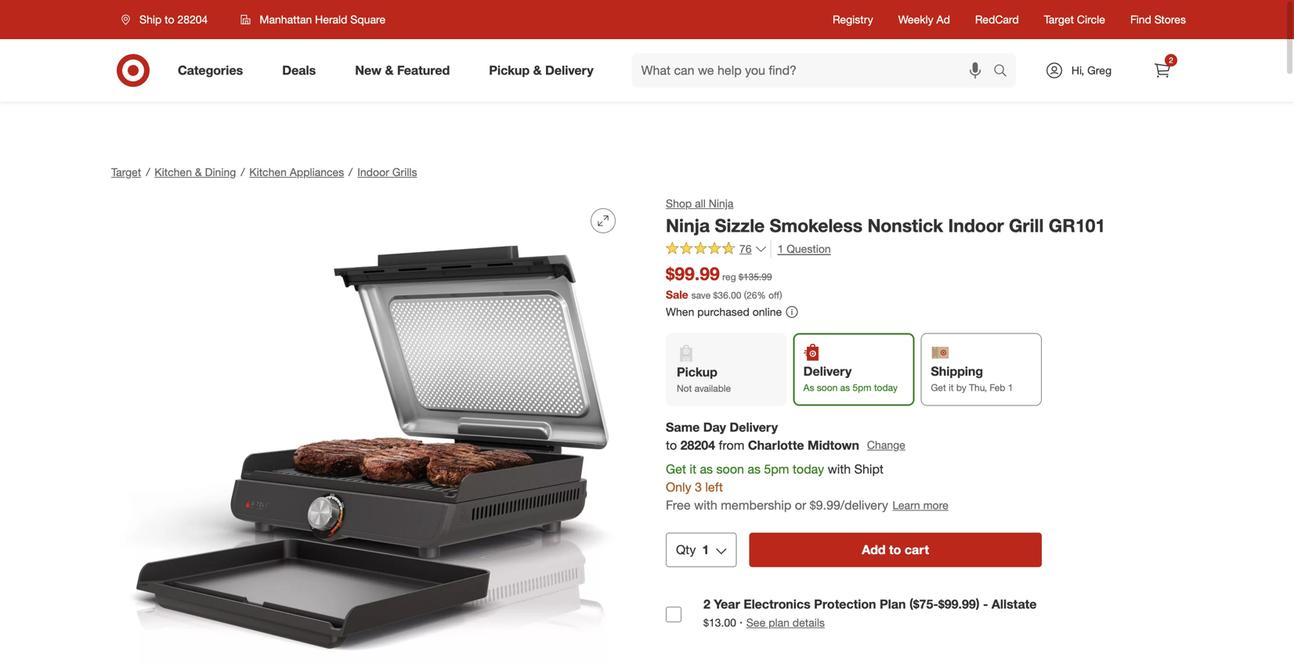 Task type: locate. For each thing, give the bounding box(es) containing it.
0 vertical spatial today
[[874, 382, 898, 394]]

0 horizontal spatial delivery
[[545, 63, 594, 78]]

2 for 2
[[1169, 55, 1174, 65]]

target circle link
[[1044, 12, 1106, 27]]

redcard link
[[976, 12, 1019, 27]]

indoor left grills
[[358, 165, 389, 179]]

with down midtown
[[828, 462, 851, 477]]

pickup for not
[[677, 365, 718, 380]]

2 down stores
[[1169, 55, 1174, 65]]

categories
[[178, 63, 243, 78]]

ninja down shop
[[666, 215, 710, 237]]

ninja sizzle smokeless nonstick indoor grill gr101, 1 of 12 image
[[111, 196, 629, 664]]

36.00
[[718, 290, 742, 301]]

pickup inside pickup & delivery link
[[489, 63, 530, 78]]

to inside button
[[889, 543, 902, 558]]

kitchen for kitchen & dining
[[155, 165, 192, 179]]

0 horizontal spatial pickup
[[489, 63, 530, 78]]

learn
[[893, 499, 921, 512]]

2 horizontal spatial &
[[533, 63, 542, 78]]

1 horizontal spatial kitchen
[[249, 165, 287, 179]]

kitchen
[[155, 165, 192, 179], [249, 165, 287, 179]]

change button
[[867, 437, 907, 455]]

when
[[666, 305, 695, 319]]

1 horizontal spatial pickup
[[677, 365, 718, 380]]

pickup
[[489, 63, 530, 78], [677, 365, 718, 380]]

it
[[949, 382, 954, 394], [690, 462, 697, 477]]

plan
[[880, 597, 906, 613]]

1 horizontal spatial today
[[874, 382, 898, 394]]

to right ship
[[165, 13, 174, 26]]

delivery
[[545, 63, 594, 78], [804, 364, 852, 379], [730, 420, 778, 435]]

2 left "year"
[[704, 597, 711, 613]]

2 horizontal spatial as
[[841, 382, 850, 394]]

with
[[828, 462, 851, 477], [694, 498, 718, 513]]

0 horizontal spatial today
[[793, 462, 825, 477]]

as inside delivery as soon as 5pm today
[[841, 382, 850, 394]]

0 horizontal spatial kitchen
[[155, 165, 192, 179]]

from
[[719, 438, 745, 453]]

0 vertical spatial get
[[931, 382, 947, 394]]

new
[[355, 63, 382, 78]]

weekly ad link
[[899, 12, 951, 27]]

0 horizontal spatial indoor
[[358, 165, 389, 179]]

target left circle at the top of the page
[[1044, 13, 1074, 26]]

1 horizontal spatial it
[[949, 382, 954, 394]]

1 left question
[[778, 242, 784, 256]]

today inside delivery as soon as 5pm today
[[874, 382, 898, 394]]

as right as
[[841, 382, 850, 394]]

1 horizontal spatial target
[[1044, 13, 1074, 26]]

ninja right "all"
[[709, 197, 734, 210]]

from charlotte midtown
[[719, 438, 860, 453]]

learn more button
[[892, 497, 950, 515]]

shipt
[[855, 462, 884, 477]]

1 horizontal spatial with
[[828, 462, 851, 477]]

1 horizontal spatial indoor
[[949, 215, 1004, 237]]

indoor grills
[[358, 165, 417, 179]]

0 horizontal spatial soon
[[717, 462, 744, 477]]

pickup not available
[[677, 365, 731, 394]]

as up the left
[[700, 462, 713, 477]]

1 vertical spatial 28204
[[681, 438, 716, 453]]

shipping get it by thu, feb 1
[[931, 364, 1014, 394]]

delivery inside pickup & delivery link
[[545, 63, 594, 78]]

get it as soon as 5pm today with shipt only 3 left free with membership or $9.99/delivery learn more
[[666, 462, 949, 513]]

square
[[351, 13, 386, 26]]

76
[[740, 242, 752, 256]]

2 vertical spatial to
[[889, 543, 902, 558]]

28204 down same
[[681, 438, 716, 453]]

to
[[165, 13, 174, 26], [666, 438, 677, 453], [889, 543, 902, 558]]

redcard
[[976, 13, 1019, 26]]

categories link
[[165, 53, 263, 88]]

today
[[874, 382, 898, 394], [793, 462, 825, 477]]

get
[[931, 382, 947, 394], [666, 462, 686, 477]]

to for add
[[889, 543, 902, 558]]

kitchen right target link
[[155, 165, 192, 179]]

0 horizontal spatial 2
[[704, 597, 711, 613]]

to down same
[[666, 438, 677, 453]]

0 horizontal spatial &
[[195, 165, 202, 179]]

1 vertical spatial to
[[666, 438, 677, 453]]

76 link
[[666, 240, 768, 260]]

qty 1
[[676, 543, 709, 558]]

as
[[804, 382, 815, 394]]

ad
[[937, 13, 951, 26]]

2 year electronics protection plan ($75-$99.99) - allstate $13.00 · see plan details
[[704, 597, 1037, 630]]

find
[[1131, 13, 1152, 26]]

0 vertical spatial with
[[828, 462, 851, 477]]

1 vertical spatial 5pm
[[764, 462, 790, 477]]

2 horizontal spatial delivery
[[804, 364, 852, 379]]

0 vertical spatial pickup
[[489, 63, 530, 78]]

or
[[795, 498, 807, 513]]

5pm down charlotte
[[764, 462, 790, 477]]

pickup inside pickup not available
[[677, 365, 718, 380]]

as down charlotte
[[748, 462, 761, 477]]

ship to 28204
[[139, 13, 208, 26]]

0 vertical spatial to
[[165, 13, 174, 26]]

kitchen & dining link
[[155, 165, 236, 179]]

1 horizontal spatial get
[[931, 382, 947, 394]]

1 horizontal spatial 1
[[778, 242, 784, 256]]

1 horizontal spatial 28204
[[681, 438, 716, 453]]

0 vertical spatial delivery
[[545, 63, 594, 78]]

target left kitchen & dining link
[[111, 165, 141, 179]]

online
[[753, 305, 782, 319]]

(
[[744, 290, 747, 301]]

target for target link
[[111, 165, 141, 179]]

by
[[957, 382, 967, 394]]

hi, greg
[[1072, 63, 1112, 77]]

2 kitchen from the left
[[249, 165, 287, 179]]

0 vertical spatial 2
[[1169, 55, 1174, 65]]

0 vertical spatial 5pm
[[853, 382, 872, 394]]

get up 'only' at the right bottom of page
[[666, 462, 686, 477]]

0 horizontal spatial it
[[690, 462, 697, 477]]

1 vertical spatial today
[[793, 462, 825, 477]]

$99.99
[[666, 263, 720, 285]]

herald
[[315, 13, 347, 26]]

kitchen & dining
[[155, 165, 236, 179]]

as
[[841, 382, 850, 394], [700, 462, 713, 477], [748, 462, 761, 477]]

2 horizontal spatial to
[[889, 543, 902, 558]]

1 vertical spatial 1
[[1008, 382, 1014, 394]]

see
[[747, 616, 766, 630]]

today up change
[[874, 382, 898, 394]]

with down the 3
[[694, 498, 718, 513]]

to right add
[[889, 543, 902, 558]]

0 vertical spatial target
[[1044, 13, 1074, 26]]

it up the 3
[[690, 462, 697, 477]]

0 horizontal spatial get
[[666, 462, 686, 477]]

0 horizontal spatial with
[[694, 498, 718, 513]]

$13.00
[[704, 616, 737, 630]]

1
[[778, 242, 784, 256], [1008, 382, 1014, 394], [702, 543, 709, 558]]

grill
[[1009, 215, 1044, 237]]

soon right as
[[817, 382, 838, 394]]

delivery for same day delivery
[[730, 420, 778, 435]]

registry
[[833, 13, 874, 26]]

0 vertical spatial 28204
[[177, 13, 208, 26]]

today down the from charlotte midtown at the right bottom
[[793, 462, 825, 477]]

28204 right ship
[[177, 13, 208, 26]]

& for pickup
[[533, 63, 542, 78]]

soon up the left
[[717, 462, 744, 477]]

shipping
[[931, 364, 984, 379]]

featured
[[397, 63, 450, 78]]

indoor
[[358, 165, 389, 179], [949, 215, 1004, 237]]

1 vertical spatial 2
[[704, 597, 711, 613]]

1 horizontal spatial 5pm
[[853, 382, 872, 394]]

all
[[695, 197, 706, 210]]

2 horizontal spatial 1
[[1008, 382, 1014, 394]]

%
[[757, 290, 766, 301]]

2 vertical spatial delivery
[[730, 420, 778, 435]]

5pm
[[853, 382, 872, 394], [764, 462, 790, 477]]

deals link
[[269, 53, 336, 88]]

indoor left grill
[[949, 215, 1004, 237]]

& for new
[[385, 63, 394, 78]]

weekly
[[899, 13, 934, 26]]

0 horizontal spatial target
[[111, 165, 141, 179]]

0 horizontal spatial 5pm
[[764, 462, 790, 477]]

1 horizontal spatial &
[[385, 63, 394, 78]]

stores
[[1155, 13, 1186, 26]]

1 vertical spatial pickup
[[677, 365, 718, 380]]

pickup & delivery
[[489, 63, 594, 78]]

1 vertical spatial soon
[[717, 462, 744, 477]]

1 horizontal spatial delivery
[[730, 420, 778, 435]]

1 horizontal spatial soon
[[817, 382, 838, 394]]

1 vertical spatial indoor
[[949, 215, 1004, 237]]

5pm right as
[[853, 382, 872, 394]]

0 vertical spatial soon
[[817, 382, 838, 394]]

0 horizontal spatial 28204
[[177, 13, 208, 26]]

1 vertical spatial delivery
[[804, 364, 852, 379]]

ship
[[139, 13, 162, 26]]

None checkbox
[[666, 607, 682, 623]]

0 vertical spatial 1
[[778, 242, 784, 256]]

new & featured
[[355, 63, 450, 78]]

allstate
[[992, 597, 1037, 613]]

only
[[666, 480, 692, 495]]

grills
[[392, 165, 417, 179]]

1 right qty
[[702, 543, 709, 558]]

1 vertical spatial target
[[111, 165, 141, 179]]

it left by
[[949, 382, 954, 394]]

not
[[677, 383, 692, 394]]

1 horizontal spatial 2
[[1169, 55, 1174, 65]]

target link
[[111, 165, 141, 179]]

1 vertical spatial get
[[666, 462, 686, 477]]

kitchen right the dining
[[249, 165, 287, 179]]

sizzle
[[715, 215, 765, 237]]

indoor inside shop all ninja ninja sizzle smokeless nonstick indoor grill gr101
[[949, 215, 1004, 237]]

1 vertical spatial it
[[690, 462, 697, 477]]

electronics
[[744, 597, 811, 613]]

0 horizontal spatial to
[[165, 13, 174, 26]]

get left by
[[931, 382, 947, 394]]

0 horizontal spatial 1
[[702, 543, 709, 558]]

1 right feb
[[1008, 382, 1014, 394]]

0 vertical spatial it
[[949, 382, 954, 394]]

same day delivery
[[666, 420, 778, 435]]

1 kitchen from the left
[[155, 165, 192, 179]]

to inside dropdown button
[[165, 13, 174, 26]]

2 inside 2 year electronics protection plan ($75-$99.99) - allstate $13.00 · see plan details
[[704, 597, 711, 613]]



Task type: vqa. For each thing, say whether or not it's contained in the screenshot.


Task type: describe. For each thing, give the bounding box(es) containing it.
1 question link
[[771, 240, 831, 258]]

search button
[[987, 53, 1024, 91]]

)
[[780, 290, 783, 301]]

more
[[924, 499, 949, 512]]

dining
[[205, 165, 236, 179]]

question
[[787, 242, 831, 256]]

deals
[[282, 63, 316, 78]]

registry link
[[833, 12, 874, 27]]

purchased
[[698, 305, 750, 319]]

new & featured link
[[342, 53, 470, 88]]

midtown
[[808, 438, 860, 453]]

shop
[[666, 197, 692, 210]]

shop all ninja ninja sizzle smokeless nonstick indoor grill gr101
[[666, 197, 1106, 237]]

delivery as soon as 5pm today
[[804, 364, 898, 394]]

5pm inside 'get it as soon as 5pm today with shipt only 3 left free with membership or $9.99/delivery learn more'
[[764, 462, 790, 477]]

change
[[867, 439, 906, 452]]

1 vertical spatial with
[[694, 498, 718, 513]]

find stores link
[[1131, 12, 1186, 27]]

What can we help you find? suggestions appear below search field
[[632, 53, 998, 88]]

today inside 'get it as soon as 5pm today with shipt only 3 left free with membership or $9.99/delivery learn more'
[[793, 462, 825, 477]]

cart
[[905, 543, 929, 558]]

indoor grills link
[[358, 165, 417, 179]]

pickup for &
[[489, 63, 530, 78]]

target for target circle
[[1044, 13, 1074, 26]]

get inside 'get it as soon as 5pm today with shipt only 3 left free with membership or $9.99/delivery learn more'
[[666, 462, 686, 477]]

reg
[[723, 271, 736, 283]]

28204 inside dropdown button
[[177, 13, 208, 26]]

$135.99
[[739, 271, 772, 283]]

manhattan herald square
[[260, 13, 386, 26]]

soon inside 'get it as soon as 5pm today with shipt only 3 left free with membership or $9.99/delivery learn more'
[[717, 462, 744, 477]]

·
[[740, 615, 743, 630]]

kitchen appliances
[[249, 165, 344, 179]]

feb
[[990, 382, 1006, 394]]

year
[[714, 597, 740, 613]]

charlotte
[[748, 438, 805, 453]]

$99.99)
[[939, 597, 980, 613]]

appliances
[[290, 165, 344, 179]]

it inside shipping get it by thu, feb 1
[[949, 382, 954, 394]]

1 inside shipping get it by thu, feb 1
[[1008, 382, 1014, 394]]

search
[[987, 64, 1024, 80]]

it inside 'get it as soon as 5pm today with shipt only 3 left free with membership or $9.99/delivery learn more'
[[690, 462, 697, 477]]

add to cart button
[[749, 533, 1042, 568]]

1 horizontal spatial as
[[748, 462, 761, 477]]

off
[[769, 290, 780, 301]]

$9.99/delivery
[[810, 498, 889, 513]]

see plan details button
[[747, 616, 825, 631]]

1 question
[[778, 242, 831, 256]]

left
[[706, 480, 723, 495]]

when purchased online
[[666, 305, 782, 319]]

5pm inside delivery as soon as 5pm today
[[853, 382, 872, 394]]

protection
[[814, 597, 877, 613]]

membership
[[721, 498, 792, 513]]

free
[[666, 498, 691, 513]]

-
[[983, 597, 989, 613]]

kitchen for kitchen appliances
[[249, 165, 287, 179]]

get inside shipping get it by thu, feb 1
[[931, 382, 947, 394]]

to 28204
[[666, 438, 716, 453]]

pickup & delivery link
[[476, 53, 613, 88]]

$99.99 reg $135.99 sale save $ 36.00 ( 26 % off )
[[666, 263, 783, 302]]

thu,
[[970, 382, 987, 394]]

smokeless
[[770, 215, 863, 237]]

sale
[[666, 288, 689, 302]]

2 vertical spatial 1
[[702, 543, 709, 558]]

1 horizontal spatial to
[[666, 438, 677, 453]]

day
[[704, 420, 726, 435]]

gr101
[[1049, 215, 1106, 237]]

26
[[747, 290, 757, 301]]

0 horizontal spatial as
[[700, 462, 713, 477]]

available
[[695, 383, 731, 394]]

qty
[[676, 543, 696, 558]]

plan
[[769, 616, 790, 630]]

delivery inside delivery as soon as 5pm today
[[804, 364, 852, 379]]

3
[[695, 480, 702, 495]]

details
[[793, 616, 825, 630]]

0 vertical spatial ninja
[[709, 197, 734, 210]]

soon inside delivery as soon as 5pm today
[[817, 382, 838, 394]]

nonstick
[[868, 215, 944, 237]]

manhattan
[[260, 13, 312, 26]]

1 vertical spatial ninja
[[666, 215, 710, 237]]

to for ship
[[165, 13, 174, 26]]

2 for 2 year electronics protection plan ($75-$99.99) - allstate $13.00 · see plan details
[[704, 597, 711, 613]]

& for kitchen
[[195, 165, 202, 179]]

0 vertical spatial indoor
[[358, 165, 389, 179]]

delivery for pickup & delivery
[[545, 63, 594, 78]]

find stores
[[1131, 13, 1186, 26]]

2 link
[[1146, 53, 1180, 88]]

target circle
[[1044, 13, 1106, 26]]

manhattan herald square button
[[231, 5, 396, 34]]



